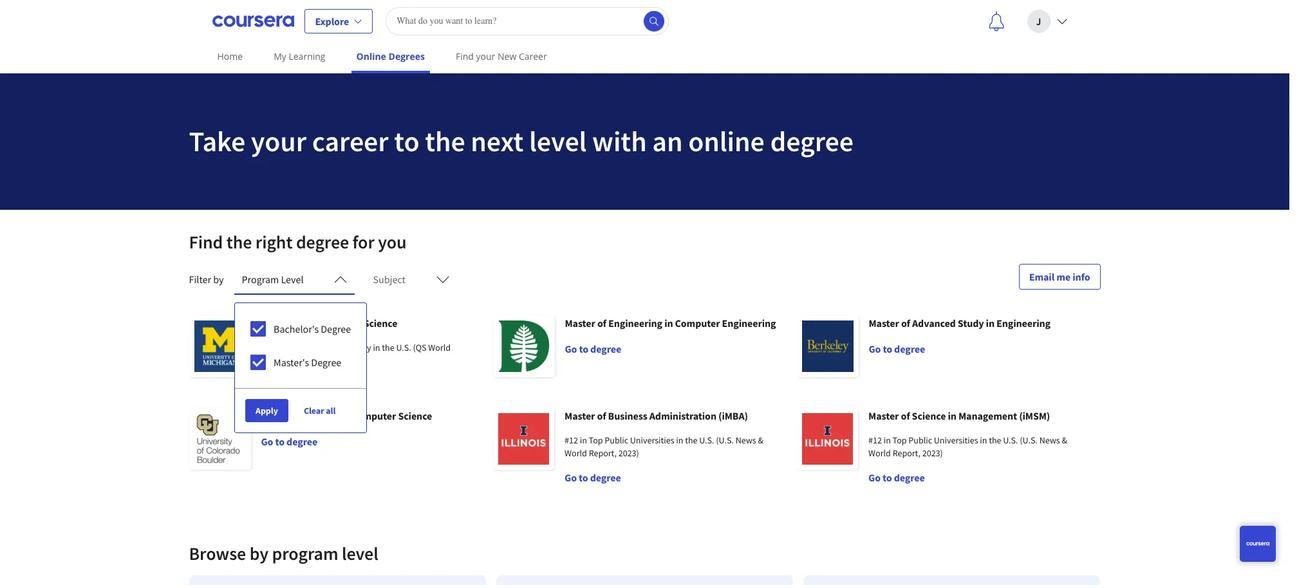 Task type: describe. For each thing, give the bounding box(es) containing it.
of for master of advanced study in engineering
[[902, 317, 911, 330]]

universities for administration
[[631, 435, 675, 446]]

university of michigan image
[[189, 316, 251, 378]]

in inside #1 public research university in the u.s. (qs world rankings, 2022)
[[373, 342, 380, 354]]

clear
[[304, 405, 324, 417]]

computer for engineering
[[676, 317, 721, 330]]

master for master of business administration (imba)
[[565, 410, 595, 423]]

world for master of business administration (imba)
[[565, 448, 587, 459]]

public for master of business administration (imba)
[[605, 435, 629, 446]]

degree for master's degree
[[311, 356, 342, 369]]

the left next
[[425, 124, 466, 159]]

email me info button
[[1020, 264, 1101, 290]]

new
[[498, 50, 517, 62]]

clear all
[[304, 405, 336, 417]]

#12 in top public universities in the u.s. (u.s. news & world report, 2023) for administration
[[565, 435, 764, 459]]

0 horizontal spatial level
[[342, 542, 379, 566]]

my learning link
[[269, 42, 331, 71]]

management
[[959, 410, 1018, 423]]

with
[[593, 124, 647, 159]]

0 vertical spatial level
[[529, 124, 587, 159]]

clear all button
[[299, 399, 341, 423]]

apply button
[[245, 399, 289, 423]]

u.s. inside #1 public research university in the u.s. (qs world rankings, 2022)
[[396, 342, 411, 354]]

take
[[189, 124, 246, 159]]

master for master of advanced study in engineering
[[869, 317, 900, 330]]

public for master of science in management (imsm)
[[909, 435, 933, 446]]

filter by
[[189, 273, 224, 286]]

my
[[274, 50, 287, 62]]

2023) for business
[[619, 448, 640, 459]]

of for master of applied data science
[[294, 317, 303, 330]]

engineering for master of engineering in computer engineering
[[723, 317, 777, 330]]

the inside #1 public research university in the u.s. (qs world rankings, 2022)
[[382, 342, 395, 354]]

coursera image
[[212, 11, 294, 31]]

email
[[1030, 271, 1055, 283]]

dartmouth college image
[[493, 316, 555, 378]]

master for master of science in computer science
[[261, 410, 292, 423]]

your for find
[[476, 50, 496, 62]]

find for find your new career
[[456, 50, 474, 62]]

actions toolbar
[[235, 388, 367, 433]]

2022)
[[300, 355, 320, 367]]

of for master of engineering in computer engineering
[[598, 317, 607, 330]]

degree for bachelor's degree
[[321, 323, 351, 336]]

browse by program level
[[189, 542, 379, 566]]

#1 public research university in the u.s. (qs world rankings, 2022)
[[261, 342, 451, 367]]

program
[[242, 273, 279, 286]]

#12 in top public universities in the u.s. (u.s. news & world report, 2023) for in
[[869, 435, 1068, 459]]

program level
[[242, 273, 304, 286]]

universities for in
[[935, 435, 979, 446]]

email me info
[[1030, 271, 1091, 283]]

online degrees
[[357, 50, 425, 62]]

u.s. for master of business administration (imba)
[[700, 435, 715, 446]]

master for master of applied data science
[[261, 317, 292, 330]]

master's
[[274, 356, 309, 369]]

top for science
[[893, 435, 907, 446]]

master for master of science in management (imsm)
[[869, 410, 900, 423]]

the down 'management'
[[990, 435, 1002, 446]]

university of illinois at urbana-champaign image for master of business administration (imba)
[[493, 408, 555, 470]]

2023) for science
[[923, 448, 944, 459]]

home
[[217, 50, 243, 62]]

apply
[[256, 405, 278, 417]]

the left right
[[227, 231, 252, 254]]

next
[[471, 124, 524, 159]]

master for master of engineering in computer engineering
[[565, 317, 596, 330]]

find your new career link
[[451, 42, 553, 71]]

u.s. for master of science in management (imsm)
[[1004, 435, 1019, 446]]

university of illinois at urbana-champaign image for master of science in management (imsm)
[[797, 408, 859, 470]]

report, for science
[[893, 448, 921, 459]]

career
[[312, 124, 389, 159]]

all
[[326, 405, 336, 417]]

you
[[378, 231, 407, 254]]

of for master of science in computer science
[[294, 410, 303, 423]]

browse
[[189, 542, 246, 566]]

university of colorado boulder image
[[189, 408, 251, 470]]

1 engineering from the left
[[609, 317, 663, 330]]

(u.s. for (imba)
[[717, 435, 734, 446]]

take your career to the next level with an online degree
[[189, 124, 854, 159]]



Task type: locate. For each thing, give the bounding box(es) containing it.
top
[[589, 435, 603, 446], [893, 435, 907, 446]]

0 horizontal spatial 2023)
[[619, 448, 640, 459]]

1 vertical spatial find
[[189, 231, 223, 254]]

applied
[[305, 317, 339, 330]]

the down administration
[[686, 435, 698, 446]]

by
[[213, 273, 224, 286], [250, 542, 269, 566]]

2 (u.s. from the left
[[1021, 435, 1038, 446]]

universities
[[631, 435, 675, 446], [935, 435, 979, 446]]

research
[[297, 342, 332, 354]]

rankings,
[[261, 355, 298, 367]]

go
[[565, 343, 577, 356], [869, 343, 882, 356], [261, 379, 273, 392], [261, 435, 273, 448], [565, 472, 577, 484], [869, 472, 881, 484]]

of for master of business administration (imba)
[[597, 410, 607, 423]]

1 horizontal spatial &
[[1063, 435, 1068, 446]]

0 horizontal spatial world
[[429, 342, 451, 354]]

learning
[[289, 50, 326, 62]]

1 2023) from the left
[[619, 448, 640, 459]]

level right next
[[529, 124, 587, 159]]

1 university of illinois at urbana-champaign image from the left
[[493, 408, 555, 470]]

bachelor's degree
[[274, 323, 351, 336]]

master of science in management (imsm)
[[869, 410, 1051, 423]]

2023)
[[619, 448, 640, 459], [923, 448, 944, 459]]

0 horizontal spatial computer
[[351, 410, 396, 423]]

#12
[[565, 435, 578, 446], [869, 435, 883, 446]]

1 universities from the left
[[631, 435, 675, 446]]

report,
[[589, 448, 617, 459], [893, 448, 921, 459]]

top for business
[[589, 435, 603, 446]]

master of engineering in computer engineering
[[565, 317, 777, 330]]

2 horizontal spatial engineering
[[997, 317, 1051, 330]]

program level button
[[234, 264, 355, 295]]

news down "(imba)"
[[736, 435, 757, 446]]

report, for business
[[589, 448, 617, 459]]

0 vertical spatial your
[[476, 50, 496, 62]]

1 horizontal spatial your
[[476, 50, 496, 62]]

0 vertical spatial find
[[456, 50, 474, 62]]

1 top from the left
[[589, 435, 603, 446]]

2 news from the left
[[1040, 435, 1061, 446]]

2 & from the left
[[1063, 435, 1068, 446]]

0 horizontal spatial report,
[[589, 448, 617, 459]]

program
[[272, 542, 338, 566]]

degree down research
[[311, 356, 342, 369]]

by right filter
[[213, 273, 224, 286]]

(imba)
[[719, 410, 749, 423]]

1 horizontal spatial (u.s.
[[1021, 435, 1038, 446]]

1 vertical spatial computer
[[351, 410, 396, 423]]

universities down master of business administration (imba)
[[631, 435, 675, 446]]

engineering for master of advanced study in engineering
[[997, 317, 1051, 330]]

0 horizontal spatial your
[[251, 124, 307, 159]]

2 engineering from the left
[[723, 317, 777, 330]]

& for master of science in management (imsm)
[[1063, 435, 1068, 446]]

1 horizontal spatial report,
[[893, 448, 921, 459]]

of
[[294, 317, 303, 330], [598, 317, 607, 330], [902, 317, 911, 330], [294, 410, 303, 423], [597, 410, 607, 423], [902, 410, 911, 423]]

u.s. down 'management'
[[1004, 435, 1019, 446]]

(imsm)
[[1020, 410, 1051, 423]]

of for master of science in management (imsm)
[[902, 410, 911, 423]]

world
[[429, 342, 451, 354], [565, 448, 587, 459], [869, 448, 891, 459]]

go to degree
[[565, 343, 622, 356], [869, 343, 926, 356], [261, 379, 318, 392], [261, 435, 318, 448], [565, 472, 621, 484], [869, 472, 926, 484]]

master
[[261, 317, 292, 330], [565, 317, 596, 330], [869, 317, 900, 330], [261, 410, 292, 423], [565, 410, 595, 423], [869, 410, 900, 423]]

#12 in top public universities in the u.s. (u.s. news & world report, 2023) down master of science in management (imsm)
[[869, 435, 1068, 459]]

0 horizontal spatial #12
[[565, 435, 578, 446]]

2 #12 from the left
[[869, 435, 883, 446]]

1 horizontal spatial world
[[565, 448, 587, 459]]

0 horizontal spatial &
[[758, 435, 764, 446]]

master of science in computer science
[[261, 410, 432, 423]]

2 horizontal spatial u.s.
[[1004, 435, 1019, 446]]

university of california, berkeley image
[[797, 316, 859, 378]]

#12 for master of business administration (imba)
[[565, 435, 578, 446]]

university
[[333, 342, 371, 354]]

online degrees link
[[351, 42, 430, 73]]

master's degree
[[274, 356, 342, 369]]

master of business administration (imba)
[[565, 410, 749, 423]]

#1
[[261, 342, 270, 354]]

administration
[[650, 410, 717, 423]]

an
[[653, 124, 683, 159]]

1 vertical spatial degree
[[311, 356, 342, 369]]

by for filter
[[213, 273, 224, 286]]

degree up university
[[321, 323, 351, 336]]

find left new
[[456, 50, 474, 62]]

u.s. left the (qs on the bottom
[[396, 342, 411, 354]]

news down the "(imsm)"
[[1040, 435, 1061, 446]]

your
[[476, 50, 496, 62], [251, 124, 307, 159]]

online
[[357, 50, 386, 62]]

1 horizontal spatial top
[[893, 435, 907, 446]]

career
[[519, 50, 547, 62]]

find
[[456, 50, 474, 62], [189, 231, 223, 254]]

info
[[1073, 271, 1091, 283]]

bachelor's
[[274, 323, 319, 336]]

public down the business
[[605, 435, 629, 446]]

find your new career
[[456, 50, 547, 62]]

(qs
[[413, 342, 427, 354]]

&
[[758, 435, 764, 446], [1063, 435, 1068, 446]]

2 horizontal spatial public
[[909, 435, 933, 446]]

world inside #1 public research university in the u.s. (qs world rankings, 2022)
[[429, 342, 451, 354]]

0 horizontal spatial by
[[213, 273, 224, 286]]

data
[[341, 317, 362, 330]]

(u.s. for management
[[1021, 435, 1038, 446]]

1 report, from the left
[[589, 448, 617, 459]]

1 horizontal spatial computer
[[676, 317, 721, 330]]

0 horizontal spatial (u.s.
[[717, 435, 734, 446]]

degree
[[321, 323, 351, 336], [311, 356, 342, 369]]

1 horizontal spatial university of illinois at urbana-champaign image
[[797, 408, 859, 470]]

filter
[[189, 273, 211, 286]]

1 & from the left
[[758, 435, 764, 446]]

by right browse
[[250, 542, 269, 566]]

0 vertical spatial computer
[[676, 317, 721, 330]]

None search field
[[386, 7, 669, 35]]

your left new
[[476, 50, 496, 62]]

2 horizontal spatial world
[[869, 448, 891, 459]]

find the right degree for you
[[189, 231, 407, 254]]

right
[[256, 231, 293, 254]]

university of illinois at urbana-champaign image
[[493, 408, 555, 470], [797, 408, 859, 470]]

by for browse
[[250, 542, 269, 566]]

u.s.
[[396, 342, 411, 354], [700, 435, 715, 446], [1004, 435, 1019, 446]]

universities down master of science in management (imsm)
[[935, 435, 979, 446]]

2 university of illinois at urbana-champaign image from the left
[[797, 408, 859, 470]]

(u.s.
[[717, 435, 734, 446], [1021, 435, 1038, 446]]

1 horizontal spatial u.s.
[[700, 435, 715, 446]]

1 horizontal spatial find
[[456, 50, 474, 62]]

my learning
[[274, 50, 326, 62]]

your for take
[[251, 124, 307, 159]]

0 horizontal spatial top
[[589, 435, 603, 446]]

the left the (qs on the bottom
[[382, 342, 395, 354]]

public
[[272, 342, 296, 354], [605, 435, 629, 446], [909, 435, 933, 446]]

0 horizontal spatial engineering
[[609, 317, 663, 330]]

home link
[[212, 42, 248, 71]]

2023) down master of science in management (imsm)
[[923, 448, 944, 459]]

0 horizontal spatial university of illinois at urbana-champaign image
[[493, 408, 555, 470]]

master of advanced study in engineering
[[869, 317, 1051, 330]]

level
[[281, 273, 304, 286]]

news for master of business administration (imba)
[[736, 435, 757, 446]]

list
[[184, 571, 1106, 586]]

0 horizontal spatial #12 in top public universities in the u.s. (u.s. news & world report, 2023)
[[565, 435, 764, 459]]

1 (u.s. from the left
[[717, 435, 734, 446]]

2 2023) from the left
[[923, 448, 944, 459]]

public up rankings,
[[272, 342, 296, 354]]

study
[[958, 317, 985, 330]]

find for find the right degree for you
[[189, 231, 223, 254]]

in
[[665, 317, 674, 330], [987, 317, 995, 330], [373, 342, 380, 354], [341, 410, 349, 423], [949, 410, 957, 423], [580, 435, 587, 446], [677, 435, 684, 446], [884, 435, 891, 446], [981, 435, 988, 446]]

u.s. down administration
[[700, 435, 715, 446]]

2 universities from the left
[[935, 435, 979, 446]]

2023) down the business
[[619, 448, 640, 459]]

the
[[425, 124, 466, 159], [227, 231, 252, 254], [382, 342, 395, 354], [686, 435, 698, 446], [990, 435, 1002, 446]]

#12 for master of science in management (imsm)
[[869, 435, 883, 446]]

2 top from the left
[[893, 435, 907, 446]]

for
[[353, 231, 375, 254]]

computer for science
[[351, 410, 396, 423]]

level
[[529, 124, 587, 159], [342, 542, 379, 566]]

online
[[689, 124, 765, 159]]

options list list box
[[235, 303, 367, 388]]

(u.s. down the "(imsm)"
[[1021, 435, 1038, 446]]

advanced
[[913, 317, 956, 330]]

level right "program"
[[342, 542, 379, 566]]

3 engineering from the left
[[997, 317, 1051, 330]]

1 #12 from the left
[[565, 435, 578, 446]]

1 horizontal spatial news
[[1040, 435, 1061, 446]]

business
[[608, 410, 648, 423]]

me
[[1057, 271, 1071, 283]]

1 news from the left
[[736, 435, 757, 446]]

degree
[[771, 124, 854, 159], [296, 231, 349, 254], [591, 343, 622, 356], [895, 343, 926, 356], [287, 379, 318, 392], [287, 435, 318, 448], [591, 472, 621, 484], [895, 472, 926, 484]]

1 vertical spatial level
[[342, 542, 379, 566]]

degrees
[[389, 50, 425, 62]]

0 horizontal spatial news
[[736, 435, 757, 446]]

1 horizontal spatial by
[[250, 542, 269, 566]]

1 #12 in top public universities in the u.s. (u.s. news & world report, 2023) from the left
[[565, 435, 764, 459]]

#12 in top public universities in the u.s. (u.s. news & world report, 2023) down master of business administration (imba)
[[565, 435, 764, 459]]

1 horizontal spatial engineering
[[723, 317, 777, 330]]

news for master of science in management (imsm)
[[1040, 435, 1061, 446]]

news
[[736, 435, 757, 446], [1040, 435, 1061, 446]]

0 vertical spatial degree
[[321, 323, 351, 336]]

master of applied data science
[[261, 317, 398, 330]]

public inside #1 public research university in the u.s. (qs world rankings, 2022)
[[272, 342, 296, 354]]

& for master of business administration (imba)
[[758, 435, 764, 446]]

2 #12 in top public universities in the u.s. (u.s. news & world report, 2023) from the left
[[869, 435, 1068, 459]]

0 horizontal spatial public
[[272, 342, 296, 354]]

(u.s. down "(imba)"
[[717, 435, 734, 446]]

#12 in top public universities in the u.s. (u.s. news & world report, 2023)
[[565, 435, 764, 459], [869, 435, 1068, 459]]

0 vertical spatial by
[[213, 273, 224, 286]]

1 horizontal spatial level
[[529, 124, 587, 159]]

1 horizontal spatial universities
[[935, 435, 979, 446]]

1 horizontal spatial public
[[605, 435, 629, 446]]

find up filter by
[[189, 231, 223, 254]]

to
[[394, 124, 420, 159], [579, 343, 589, 356], [884, 343, 893, 356], [275, 379, 285, 392], [275, 435, 285, 448], [579, 472, 589, 484], [883, 472, 893, 484]]

science
[[364, 317, 398, 330], [305, 410, 339, 423], [398, 410, 432, 423], [913, 410, 947, 423]]

1 horizontal spatial 2023)
[[923, 448, 944, 459]]

1 horizontal spatial #12
[[869, 435, 883, 446]]

0 horizontal spatial universities
[[631, 435, 675, 446]]

1 horizontal spatial #12 in top public universities in the u.s. (u.s. news & world report, 2023)
[[869, 435, 1068, 459]]

engineering
[[609, 317, 663, 330], [723, 317, 777, 330], [997, 317, 1051, 330]]

computer
[[676, 317, 721, 330], [351, 410, 396, 423]]

your right take
[[251, 124, 307, 159]]

2 report, from the left
[[893, 448, 921, 459]]

0 horizontal spatial u.s.
[[396, 342, 411, 354]]

1 vertical spatial by
[[250, 542, 269, 566]]

public down master of science in management (imsm)
[[909, 435, 933, 446]]

1 vertical spatial your
[[251, 124, 307, 159]]

0 horizontal spatial find
[[189, 231, 223, 254]]

world for master of science in management (imsm)
[[869, 448, 891, 459]]



Task type: vqa. For each thing, say whether or not it's contained in the screenshot.
the leftmost U.S.
yes



